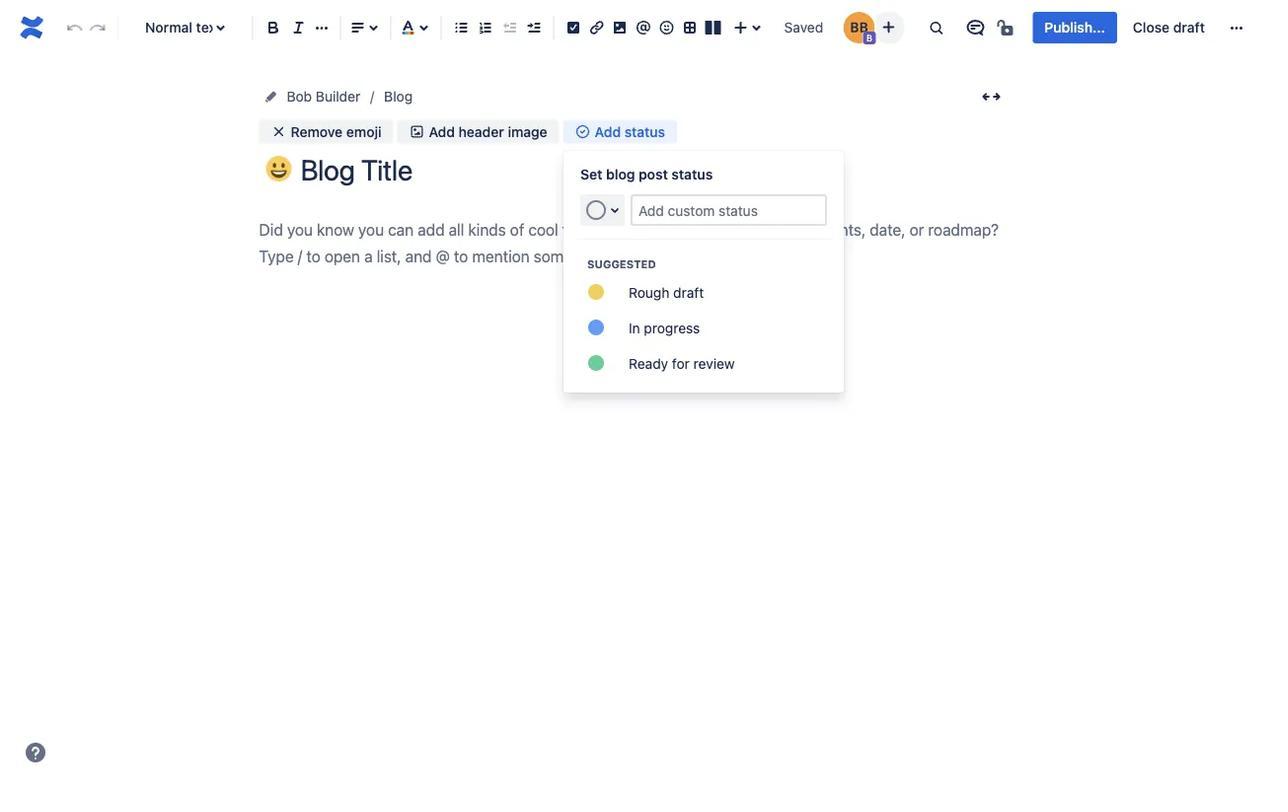 Task type: locate. For each thing, give the bounding box(es) containing it.
review
[[693, 355, 735, 371]]

1 horizontal spatial add
[[595, 123, 621, 139]]

draft right close
[[1173, 19, 1205, 36]]

indent tab image
[[521, 16, 545, 39]]

add up blog
[[595, 123, 621, 139]]

suggested element
[[587, 258, 844, 270], [564, 274, 844, 381]]

undo ⌘z image
[[63, 16, 87, 39]]

0 vertical spatial status
[[625, 123, 665, 139]]

draft up in progress button
[[673, 284, 704, 300]]

confluence image
[[16, 12, 47, 43]]

set
[[580, 166, 603, 183]]

saved
[[784, 19, 823, 36]]

blog
[[606, 166, 635, 183]]

add header image
[[429, 123, 547, 139]]

add right image icon
[[429, 123, 455, 139]]

no restrictions image
[[995, 16, 1019, 39]]

set blog post status
[[580, 166, 713, 183]]

1 vertical spatial status
[[671, 166, 713, 183]]

status up blog post title text field on the top
[[625, 123, 665, 139]]

0 horizontal spatial add
[[429, 123, 455, 139]]

1 vertical spatial suggested element
[[564, 274, 844, 381]]

blog link
[[384, 85, 413, 109]]

add inside dropdown button
[[595, 123, 621, 139]]

0 vertical spatial draft
[[1173, 19, 1205, 36]]

:grinning: image
[[266, 156, 292, 182], [266, 156, 292, 182]]

0 horizontal spatial draft
[[673, 284, 704, 300]]

Blog post title text field
[[301, 154, 1009, 187]]

status right post
[[671, 166, 713, 183]]

layouts image
[[701, 16, 725, 39]]

rough
[[629, 284, 670, 300]]

add inside button
[[429, 123, 455, 139]]

1 vertical spatial draft
[[673, 284, 704, 300]]

suggested element containing suggested
[[587, 258, 844, 270]]

draft
[[1173, 19, 1205, 36], [673, 284, 704, 300]]

confluence image
[[16, 12, 47, 43]]

draft inside rough draft button
[[673, 284, 704, 300]]

more formatting image
[[310, 16, 333, 39]]

comment icon image
[[964, 16, 987, 39]]

emoji image
[[655, 16, 678, 39]]

add image, video, or file image
[[608, 16, 632, 39]]

remove emoji button
[[259, 120, 393, 143]]

ready
[[629, 355, 668, 371]]

numbered list ⌘⇧7 image
[[474, 16, 497, 39]]

in
[[629, 320, 640, 336]]

invite to edit image
[[877, 15, 901, 39]]

add
[[429, 123, 455, 139], [595, 123, 621, 139]]

mention image
[[632, 16, 655, 39]]

ready for review
[[629, 355, 735, 371]]

normal
[[145, 19, 192, 36]]

bob builder link
[[287, 85, 360, 109]]

status
[[625, 123, 665, 139], [671, 166, 713, 183]]

2 add from the left
[[595, 123, 621, 139]]

bob builder image
[[843, 12, 875, 43]]

0 vertical spatial suggested element
[[587, 258, 844, 270]]

blog
[[384, 88, 413, 105]]

action item image
[[562, 16, 585, 39]]

1 horizontal spatial draft
[[1173, 19, 1205, 36]]

0 horizontal spatial status
[[625, 123, 665, 139]]

bullet list ⌘⇧8 image
[[450, 16, 473, 39]]

link image
[[585, 16, 609, 39]]

status inside dropdown button
[[625, 123, 665, 139]]

draft inside close draft 'button'
[[1173, 19, 1205, 36]]

Main content area, start typing to enter text. text field
[[259, 216, 1009, 270]]

1 add from the left
[[429, 123, 455, 139]]



Task type: describe. For each thing, give the bounding box(es) containing it.
progress
[[644, 320, 700, 336]]

table image
[[678, 16, 702, 39]]

bob
[[287, 88, 312, 105]]

post
[[639, 166, 668, 183]]

normal text
[[145, 19, 221, 36]]

rough draft
[[629, 284, 704, 300]]

publish...
[[1045, 19, 1105, 36]]

add for add status
[[595, 123, 621, 139]]

draft for rough draft
[[673, 284, 704, 300]]

add for add header image
[[429, 123, 455, 139]]

text
[[196, 19, 221, 36]]

emoji
[[346, 123, 381, 139]]

align left image
[[346, 16, 370, 39]]

normal text button
[[126, 6, 244, 49]]

move this blog image
[[263, 89, 279, 105]]

add status
[[595, 123, 665, 139]]

add status button
[[563, 120, 677, 143]]

builder
[[316, 88, 360, 105]]

header
[[459, 123, 504, 139]]

make page full-width image
[[980, 85, 1003, 109]]

help image
[[24, 741, 47, 765]]

close draft
[[1133, 19, 1205, 36]]

redo ⌘⇧z image
[[86, 16, 110, 39]]

ready for review button
[[564, 345, 844, 381]]

outdent ⇧tab image
[[498, 16, 521, 39]]

find and replace image
[[924, 16, 948, 39]]

rough draft button
[[564, 274, 844, 310]]

close
[[1133, 19, 1170, 36]]

remove emoji image
[[271, 124, 287, 139]]

in progress button
[[564, 310, 844, 345]]

draft for close draft
[[1173, 19, 1205, 36]]

Add custom status field
[[633, 196, 825, 224]]

close draft button
[[1121, 12, 1217, 43]]

bold ⌘b image
[[262, 16, 285, 39]]

suggested
[[587, 258, 656, 270]]

bob builder
[[287, 88, 360, 105]]

remove emoji
[[291, 123, 381, 139]]

1 horizontal spatial status
[[671, 166, 713, 183]]

suggested element containing rough draft
[[564, 274, 844, 381]]

image icon image
[[409, 124, 425, 139]]

for
[[672, 355, 690, 371]]

more image
[[1225, 16, 1249, 39]]

image
[[508, 123, 547, 139]]

in progress
[[629, 320, 700, 336]]

remove
[[291, 123, 343, 139]]

publish... button
[[1033, 12, 1117, 43]]

italic ⌘i image
[[287, 16, 310, 39]]

add header image button
[[397, 120, 559, 143]]



Task type: vqa. For each thing, say whether or not it's contained in the screenshot.
'text'
yes



